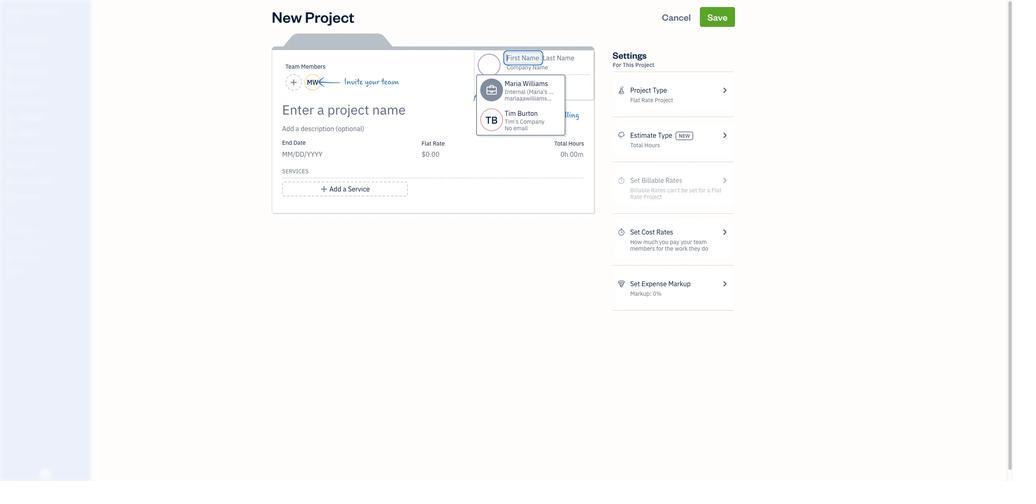 Task type: describe. For each thing, give the bounding box(es) containing it.
company inside maria's company owner
[[30, 7, 58, 16]]

projects image
[[618, 85, 625, 95]]

choose
[[499, 110, 520, 120]]

settings
[[613, 49, 647, 61]]

team
[[285, 63, 300, 70]]

cancel button
[[655, 7, 698, 27]]

company inside tim burton tim's company no email
[[520, 118, 545, 125]]

expense image
[[5, 115, 15, 123]]

how much you pay your team members for the work they do
[[630, 238, 708, 252]]

1 horizontal spatial hours
[[644, 141, 660, 149]]

settings for this project
[[613, 49, 655, 69]]

maria's company owner
[[7, 7, 58, 23]]

First Name text field
[[507, 54, 540, 62]]

set for set expense markup
[[630, 280, 640, 288]]

choose who you're billing the project to
[[499, 110, 579, 130]]

chevronright image for estimate type
[[721, 130, 729, 140]]

add a service
[[329, 185, 370, 193]]

burton
[[518, 109, 538, 117]]

items and services image
[[6, 241, 89, 247]]

type for estimate type
[[658, 131, 672, 139]]

rate for flat rate
[[433, 140, 445, 147]]

a
[[343, 185, 346, 193]]

work
[[675, 245, 688, 252]]

add team member image
[[290, 77, 298, 87]]

tim burton tim's company no email
[[505, 109, 545, 132]]

new project
[[272, 7, 354, 26]]

the inside choose who you're billing the project to
[[499, 120, 509, 130]]

billing
[[559, 110, 579, 120]]

project inside settings for this project
[[635, 61, 655, 69]]

invite your team
[[344, 77, 399, 87]]

end date
[[282, 139, 306, 146]]

apps image
[[6, 214, 89, 221]]

expense
[[642, 280, 667, 288]]

chevronright image for set cost rates
[[721, 227, 729, 237]]

mw
[[307, 78, 319, 86]]

Company Name text field
[[507, 64, 549, 71]]

maria's
[[7, 7, 28, 16]]

team inside how much you pay your team members for the work they do
[[694, 238, 707, 246]]

team members
[[285, 63, 326, 70]]

invoice image
[[5, 83, 15, 91]]

0 horizontal spatial your
[[365, 77, 380, 87]]

Email Address text field
[[519, 78, 557, 86]]

Last Name text field
[[543, 54, 575, 62]]

owner
[[7, 17, 22, 23]]

(maria's
[[527, 88, 548, 96]]

payment image
[[5, 99, 15, 107]]

project
[[511, 120, 533, 130]]

type for project type
[[653, 86, 667, 94]]

briefcase image
[[486, 87, 497, 93]]

0 vertical spatial team
[[381, 77, 399, 87]]

pay
[[670, 238, 679, 246]]

plus image
[[320, 184, 328, 194]]

project type
[[630, 86, 667, 94]]

client image
[[5, 52, 15, 60]]

tb
[[486, 113, 498, 126]]

date
[[294, 139, 306, 146]]

maria
[[505, 79, 521, 88]]

add a service button
[[282, 182, 408, 197]]

phone image
[[507, 89, 515, 96]]

money image
[[5, 162, 15, 170]]

how
[[630, 238, 642, 246]]

flat rate project
[[630, 96, 673, 104]]

you
[[659, 238, 669, 246]]

estimate image
[[5, 67, 15, 76]]

they
[[689, 245, 700, 252]]



Task type: vqa. For each thing, say whether or not it's contained in the screenshot.
left Rate
yes



Task type: locate. For each thing, give the bounding box(es) containing it.
3 chevronright image from the top
[[721, 227, 729, 237]]

no
[[505, 125, 512, 132]]

1 vertical spatial flat
[[422, 140, 431, 147]]

estimate type
[[630, 131, 672, 139]]

save button
[[700, 7, 735, 27]]

cancel
[[662, 11, 691, 23]]

Amount (USD) text field
[[422, 150, 440, 158]]

type
[[653, 86, 667, 94], [658, 131, 672, 139]]

total hours down estimate
[[630, 141, 660, 149]]

set up the markup:
[[630, 280, 640, 288]]

0 vertical spatial flat
[[630, 96, 640, 104]]

flat rate
[[422, 140, 445, 147]]

members
[[630, 245, 655, 252]]

expenses image
[[618, 279, 625, 289]]

add
[[329, 185, 341, 193]]

0 vertical spatial the
[[499, 120, 509, 130]]

0%
[[653, 290, 662, 297]]

1 horizontal spatial total
[[630, 141, 643, 149]]

dashboard image
[[5, 36, 15, 44]]

internal
[[505, 88, 526, 96]]

rate up amount (usd) text field
[[433, 140, 445, 147]]

do
[[702, 245, 708, 252]]

flat up amount (usd) text field
[[422, 140, 431, 147]]

0 horizontal spatial hours
[[569, 140, 584, 147]]

0 horizontal spatial team
[[381, 77, 399, 87]]

timer image
[[5, 146, 15, 154]]

0 horizontal spatial rate
[[433, 140, 445, 147]]

flat for flat rate
[[422, 140, 431, 147]]

hours up hourly budget text box
[[569, 140, 584, 147]]

1 vertical spatial company
[[520, 118, 545, 125]]

the
[[499, 120, 509, 130], [665, 245, 673, 252]]

markup
[[668, 280, 691, 288]]

members
[[301, 63, 326, 70]]

company down the burton
[[520, 118, 545, 125]]

set up the how
[[630, 228, 640, 236]]

estimate
[[630, 131, 657, 139]]

1 horizontal spatial company
[[520, 118, 545, 125]]

the right for
[[665, 245, 673, 252]]

team right work
[[694, 238, 707, 246]]

rate down project type
[[642, 96, 653, 104]]

your inside how much you pay your team members for the work they do
[[681, 238, 692, 246]]

end
[[282, 139, 292, 146]]

total
[[554, 140, 567, 147], [630, 141, 643, 149]]

1 vertical spatial type
[[658, 131, 672, 139]]

set expense markup
[[630, 280, 691, 288]]

1 vertical spatial your
[[681, 238, 692, 246]]

0 horizontal spatial total hours
[[554, 140, 584, 147]]

2 set from the top
[[630, 280, 640, 288]]

the inside how much you pay your team members for the work they do
[[665, 245, 673, 252]]

type up flat rate project
[[653, 86, 667, 94]]

tb list box
[[476, 74, 579, 136]]

hours
[[569, 140, 584, 147], [644, 141, 660, 149]]

tim's
[[505, 118, 519, 125]]

1 horizontal spatial your
[[681, 238, 692, 246]]

0 vertical spatial type
[[653, 86, 667, 94]]

1 vertical spatial chevronright image
[[721, 130, 729, 140]]

total hours up hourly budget text box
[[554, 140, 584, 147]]

mariaaawilliams@gmail.com
[[505, 95, 579, 102]]

report image
[[5, 193, 15, 201]]

services
[[282, 168, 309, 175]]

0 horizontal spatial company
[[30, 7, 58, 16]]

chart image
[[5, 177, 15, 186]]

team up the project name text box
[[381, 77, 399, 87]]

flat
[[630, 96, 640, 104], [422, 140, 431, 147]]

set for set cost rates
[[630, 228, 640, 236]]

total hours
[[554, 140, 584, 147], [630, 141, 660, 149]]

project
[[305, 7, 354, 26], [635, 61, 655, 69], [630, 86, 651, 94], [655, 96, 673, 104]]

Phone Number text field
[[519, 89, 559, 96]]

settings image
[[6, 267, 89, 274]]

company
[[30, 7, 58, 16], [520, 118, 545, 125]]

rate
[[642, 96, 653, 104], [433, 140, 445, 147]]

1 horizontal spatial flat
[[630, 96, 640, 104]]

email
[[513, 125, 528, 132]]

1 vertical spatial set
[[630, 280, 640, 288]]

much
[[643, 238, 658, 246]]

1 horizontal spatial the
[[665, 245, 673, 252]]

tim
[[505, 109, 516, 117]]

chevronright image
[[721, 85, 729, 95], [721, 130, 729, 140], [721, 227, 729, 237]]

0 vertical spatial rate
[[642, 96, 653, 104]]

0 horizontal spatial flat
[[422, 140, 431, 147]]

total down estimate
[[630, 141, 643, 149]]

company)
[[549, 88, 575, 96]]

markup:
[[630, 290, 652, 297]]

team
[[381, 77, 399, 87], [694, 238, 707, 246]]

new
[[679, 133, 690, 139]]

0 horizontal spatial total
[[554, 140, 567, 147]]

End date in  format text field
[[282, 150, 383, 158]]

new
[[272, 7, 302, 26]]

0 vertical spatial your
[[365, 77, 380, 87]]

you're
[[537, 110, 557, 120]]

who
[[522, 110, 535, 120]]

1 set from the top
[[630, 228, 640, 236]]

company right maria's
[[30, 7, 58, 16]]

cost
[[642, 228, 655, 236]]

rates
[[656, 228, 673, 236]]

flat down project type
[[630, 96, 640, 104]]

1 horizontal spatial total hours
[[630, 141, 660, 149]]

1 vertical spatial rate
[[433, 140, 445, 147]]

for
[[656, 245, 664, 252]]

freshbooks image
[[39, 468, 52, 478]]

williams
[[523, 79, 548, 88]]

1 vertical spatial team
[[694, 238, 707, 246]]

project image
[[5, 130, 15, 139]]

2 vertical spatial chevronright image
[[721, 227, 729, 237]]

set cost rates
[[630, 228, 673, 236]]

invite
[[344, 77, 363, 87]]

markup: 0%
[[630, 290, 662, 297]]

rate for flat rate project
[[642, 96, 653, 104]]

2 chevronright image from the top
[[721, 130, 729, 140]]

the down choose
[[499, 120, 509, 130]]

to
[[535, 120, 541, 130]]

your
[[365, 77, 380, 87], [681, 238, 692, 246]]

type left new
[[658, 131, 672, 139]]

your right the pay
[[681, 238, 692, 246]]

0 vertical spatial set
[[630, 228, 640, 236]]

total up hourly budget text box
[[554, 140, 567, 147]]

Project Name text field
[[282, 101, 510, 118]]

1 horizontal spatial rate
[[642, 96, 653, 104]]

flat for flat rate project
[[630, 96, 640, 104]]

team members image
[[6, 228, 89, 234]]

your right invite
[[365, 77, 380, 87]]

hours down estimate type
[[644, 141, 660, 149]]

Project Description text field
[[282, 124, 510, 134]]

set
[[630, 228, 640, 236], [630, 280, 640, 288]]

bank connections image
[[6, 254, 89, 261]]

maria williams internal (maria's company) mariaaawilliams@gmail.com
[[505, 79, 579, 102]]

chevronright image for project type
[[721, 85, 729, 95]]

0 horizontal spatial the
[[499, 120, 509, 130]]

1 vertical spatial the
[[665, 245, 673, 252]]

envelope image
[[507, 78, 515, 85]]

estimates image
[[618, 130, 625, 140]]

chevronright image
[[721, 279, 729, 289]]

this
[[623, 61, 634, 69]]

Hourly Budget text field
[[561, 150, 584, 158]]

for
[[613, 61, 621, 69]]

1 chevronright image from the top
[[721, 85, 729, 95]]

0 vertical spatial chevronright image
[[721, 85, 729, 95]]

save
[[707, 11, 728, 23]]

1 horizontal spatial team
[[694, 238, 707, 246]]

0 vertical spatial company
[[30, 7, 58, 16]]

main element
[[0, 0, 112, 481]]

service
[[348, 185, 370, 193]]

timetracking image
[[618, 227, 625, 237]]



